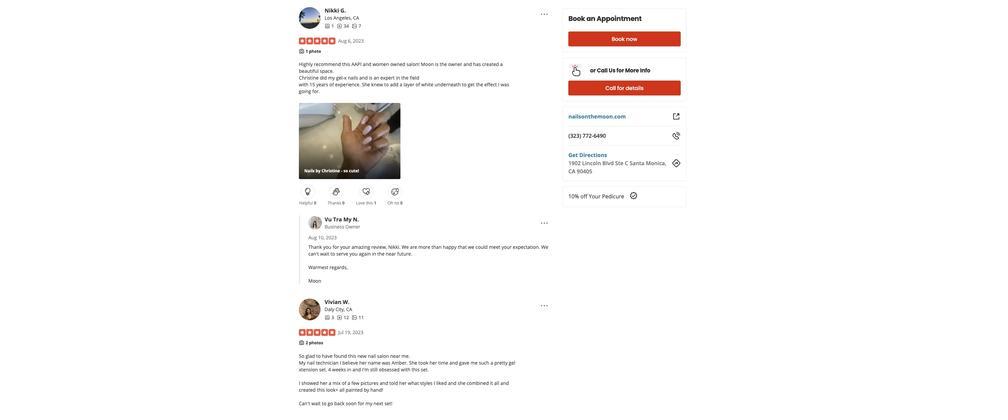 Task type: vqa. For each thing, say whether or not it's contained in the screenshot.
more link to the right
no



Task type: describe. For each thing, give the bounding box(es) containing it.
her up look+
[[320, 380, 328, 386]]

highly recommend this aapi and women owned salon! moon is the owner and has created a beautiful space. christine did my gel-x nails and is an expert in the field with 15 years of experience. she knew to add a layer of white underneath to get the effect i was going for.
[[299, 61, 509, 95]]

a inside so glad to have found this new nail salon near me. my nail technician i believe her name was amber. she took her time and gave me such a pretty gel xtension set. 4 weeks in and i'm still obsessed with this set.
[[491, 360, 493, 366]]

2 your from the left
[[502, 244, 512, 250]]

styles
[[420, 380, 433, 386]]

this left (1 reaction) element
[[366, 200, 373, 206]]

(0 reactions) element for helpful 0
[[314, 200, 316, 206]]

vu tra my n. business owner
[[325, 216, 360, 230]]

vu
[[325, 216, 332, 223]]

0 vertical spatial nail
[[368, 353, 376, 359]]

get
[[569, 151, 578, 159]]

going
[[299, 88, 311, 95]]

of inside i showed her a mix of a few pictures and told her what styles i liked and she combined it all and created this look+ all painted by hand!
[[342, 380, 347, 386]]

90405
[[577, 168, 592, 175]]

and right it
[[501, 380, 509, 386]]

photo
[[309, 48, 321, 54]]

found
[[334, 353, 347, 359]]

1 horizontal spatial an
[[587, 14, 595, 23]]

book now button
[[569, 31, 681, 46]]

for.
[[312, 88, 320, 95]]

by
[[364, 387, 369, 393]]

book now
[[612, 35, 637, 43]]

has
[[473, 61, 481, 67]]

i inside highly recommend this aapi and women owned salon! moon is the owner and has created a beautiful space. christine did my gel-x nails and is an expert in the field with 15 years of experience. she knew to add a layer of white underneath to get the effect i was going for.
[[498, 81, 500, 88]]

nikki.
[[388, 244, 401, 250]]

(0 reactions) element for thanks 0
[[342, 200, 345, 206]]

1 photo link
[[306, 48, 321, 54]]

and right aapi on the top left of page
[[363, 61, 371, 67]]

i left liked
[[434, 380, 435, 386]]

it
[[490, 380, 493, 386]]

my inside highly recommend this aapi and women owned salon! moon is the owner and has created a beautiful space. christine did my gel-x nails and is an expert in the field with 15 years of experience. she knew to add a layer of white underneath to get the effect i was going for.
[[328, 75, 335, 81]]

created inside highly recommend this aapi and women owned salon! moon is the owner and has created a beautiful space. christine did my gel-x nails and is an expert in the field with 15 years of experience. she knew to add a layer of white underneath to get the effect i was going for.
[[482, 61, 499, 67]]

can't wait to go back soon for my next set!
[[299, 400, 393, 407]]

more
[[625, 67, 639, 74]]

in inside thank you for your amazing review, nikki. we are more than happy that we could meet your expectation. we can't wait to serve you again in the near future.
[[372, 251, 376, 257]]

with inside highly recommend this aapi and women owned salon! moon is the owner and has created a beautiful space. christine did my gel-x nails and is an expert in the field with 15 years of experience. she knew to add a layer of white underneath to get the effect i was going for.
[[299, 81, 309, 88]]

with inside so glad to have found this new nail salon near me. my nail technician i believe her name was amber. she took her time and gave me such a pretty gel xtension set. 4 weeks in and i'm still obsessed with this set.
[[401, 366, 411, 373]]

772-
[[583, 132, 594, 140]]

nikki
[[325, 7, 339, 14]]

moon inside highly recommend this aapi and women owned salon! moon is the owner and has created a beautiful space. christine did my gel-x nails and is an expert in the field with 15 years of experience. she knew to add a layer of white underneath to get the effect i was going for.
[[421, 61, 434, 67]]

2 vertical spatial 1
[[374, 200, 376, 206]]

her right told
[[399, 380, 407, 386]]

and left the has on the top left
[[464, 61, 472, 67]]

glad
[[306, 353, 315, 359]]

xtension
[[299, 366, 318, 373]]

2
[[306, 340, 308, 346]]

future.
[[397, 251, 412, 257]]

nailsonthemoon.com link
[[569, 113, 626, 120]]

16 friends v2 image
[[325, 23, 330, 29]]

0 vertical spatial all
[[494, 380, 499, 386]]

vivian w. link
[[325, 298, 350, 306]]

was inside so glad to have found this new nail salon near me. my nail technician i believe her name was amber. she took her time and gave me such a pretty gel xtension set. 4 weeks in and i'm still obsessed with this set.
[[382, 360, 391, 366]]

1 horizontal spatial is
[[435, 61, 439, 67]]

reviews element for g.
[[337, 23, 349, 29]]

friends element for vivian w.
[[325, 314, 334, 321]]

love this 1
[[356, 200, 376, 206]]

still
[[370, 366, 378, 373]]

add
[[390, 81, 399, 88]]

city,
[[336, 306, 345, 313]]

me
[[471, 360, 478, 366]]

the right 'get'
[[476, 81, 483, 88]]

oh no 0
[[388, 200, 403, 206]]

2023 for nikki g.
[[353, 37, 364, 44]]

expectation.
[[513, 244, 540, 250]]

aug 6, 2023
[[338, 37, 364, 44]]

new
[[358, 353, 367, 359]]

serve
[[337, 251, 348, 257]]

time
[[439, 360, 448, 366]]

0 horizontal spatial of
[[330, 81, 334, 88]]

3 0 from the left
[[400, 200, 403, 206]]

and right nails
[[359, 75, 368, 81]]

years
[[316, 81, 328, 88]]

experience.
[[335, 81, 361, 88]]

aug for aug 6, 2023
[[338, 37, 347, 44]]

5 star rating image for vivian w.
[[299, 329, 336, 336]]

call inside call for details button
[[606, 84, 616, 92]]

for right us
[[617, 67, 624, 74]]

this down "took" at bottom
[[412, 366, 420, 373]]

0 horizontal spatial you
[[323, 244, 332, 250]]

wait inside thank you for your amazing review, nikki. we are more than happy that we could meet your expectation. we can't wait to serve you again in the near future.
[[320, 251, 330, 257]]

have
[[322, 353, 333, 359]]

salon!
[[407, 61, 420, 67]]

10%
[[569, 193, 579, 200]]

book an appointment
[[569, 14, 642, 23]]

knew
[[371, 81, 383, 88]]

white
[[422, 81, 434, 88]]

christine
[[299, 75, 319, 81]]

combined
[[467, 380, 489, 386]]

24 directions v2 image
[[673, 159, 681, 167]]

my inside vu tra my n. business owner
[[344, 216, 352, 223]]

did
[[320, 75, 327, 81]]

underneath
[[435, 81, 461, 88]]

angeles,
[[334, 14, 352, 21]]

for inside call for details button
[[617, 84, 624, 92]]

3
[[332, 314, 334, 321]]

2 we from the left
[[542, 244, 549, 250]]

16 review v2 image
[[337, 315, 342, 320]]

hand!
[[371, 387, 383, 393]]

obsessed
[[379, 366, 400, 373]]

next
[[374, 400, 384, 407]]

women
[[373, 61, 389, 67]]

now
[[626, 35, 637, 43]]

highly
[[299, 61, 313, 67]]

the inside thank you for your amazing review, nikki. we are more than happy that we could meet your expectation. we can't wait to serve you again in the near future.
[[378, 251, 385, 257]]

vivian w. daly city, ca
[[325, 298, 352, 313]]

this inside highly recommend this aapi and women owned salon! moon is the owner and has created a beautiful space. christine did my gel-x nails and is an expert in the field with 15 years of experience. she knew to add a layer of white underneath to get the effect i was going for.
[[342, 61, 350, 67]]

16 photos v2 image for nikki g.
[[352, 23, 357, 29]]

details
[[626, 84, 644, 92]]

thank
[[309, 244, 322, 250]]

was inside highly recommend this aapi and women owned salon! moon is the owner and has created a beautiful space. christine did my gel-x nails and is an expert in the field with 15 years of experience. she knew to add a layer of white underneath to get the effect i was going for.
[[501, 81, 509, 88]]

monica,
[[646, 160, 667, 167]]

believe
[[343, 360, 358, 366]]

set!
[[385, 400, 393, 407]]

review,
[[372, 244, 387, 250]]

blvd
[[603, 160, 614, 167]]

(1 reaction) element
[[374, 200, 376, 206]]

get directions 1902 lincoln blvd ste c santa monica, ca 90405
[[569, 151, 667, 175]]

daly
[[325, 306, 334, 313]]

34
[[344, 23, 349, 29]]

her right "took" at bottom
[[430, 360, 437, 366]]

gave
[[459, 360, 470, 366]]

16 photos v2 image for vivian w.
[[352, 315, 357, 320]]

lincoln
[[582, 160, 601, 167]]

and left told
[[380, 380, 388, 386]]

1 vertical spatial 2023
[[326, 234, 337, 241]]

book for book an appointment
[[569, 14, 585, 23]]

16 camera v2 image
[[299, 340, 304, 345]]

meet
[[489, 244, 501, 250]]

1 horizontal spatial you
[[350, 251, 358, 257]]

near inside so glad to have found this new nail salon near me. my nail technician i believe her name was amber. she took her time and gave me such a pretty gel xtension set. 4 weeks in and i'm still obsessed with this set.
[[390, 353, 401, 359]]

to down expert
[[384, 81, 389, 88]]

photo of vu tra my n. image
[[309, 216, 322, 230]]

ca for vivian w.
[[346, 306, 352, 313]]

pretty
[[495, 360, 508, 366]]

effect
[[485, 81, 497, 88]]



Task type: locate. For each thing, give the bounding box(es) containing it.
1 horizontal spatial moon
[[421, 61, 434, 67]]

0 vertical spatial my
[[328, 75, 335, 81]]

2 set. from the left
[[421, 366, 429, 373]]

1 vertical spatial created
[[299, 387, 316, 393]]

book inside button
[[612, 35, 625, 43]]

c
[[625, 160, 628, 167]]

this up believe
[[348, 353, 356, 359]]

2023 for vivian w.
[[353, 329, 364, 336]]

0 vertical spatial moon
[[421, 61, 434, 67]]

2 5 star rating image from the top
[[299, 329, 336, 336]]

1 for 1 photo
[[306, 48, 308, 54]]

me.
[[402, 353, 410, 359]]

1 horizontal spatial 0
[[342, 200, 345, 206]]

call for details
[[606, 84, 644, 92]]

g.
[[341, 7, 346, 14]]

(0 reactions) element right thanks
[[342, 200, 345, 206]]

can't
[[309, 251, 319, 257]]

0 horizontal spatial we
[[402, 244, 409, 250]]

of right mix
[[342, 380, 347, 386]]

0 vertical spatial 5 star rating image
[[299, 37, 336, 44]]

i right "effect"
[[498, 81, 500, 88]]

and right the time
[[450, 360, 458, 366]]

1 horizontal spatial my
[[366, 400, 373, 407]]

0 right helpful
[[314, 200, 316, 206]]

aug 10, 2023
[[309, 234, 337, 241]]

0 horizontal spatial aug
[[309, 234, 317, 241]]

0 horizontal spatial created
[[299, 387, 316, 393]]

field
[[410, 75, 420, 81]]

10% off your pedicure
[[569, 193, 624, 200]]

near up amber. on the left bottom of page
[[390, 353, 401, 359]]

0 right no
[[400, 200, 403, 206]]

0 vertical spatial created
[[482, 61, 499, 67]]

wait right the can't
[[320, 251, 330, 257]]

call down us
[[606, 84, 616, 92]]

1 horizontal spatial ca
[[353, 14, 359, 21]]

she
[[362, 81, 370, 88], [409, 360, 417, 366]]

and left 'i'm'
[[353, 366, 361, 373]]

0 horizontal spatial nail
[[307, 360, 315, 366]]

created right the has on the top left
[[482, 61, 499, 67]]

vivian
[[325, 298, 342, 306]]

5 star rating image up photo
[[299, 37, 336, 44]]

created inside i showed her a mix of a few pictures and told her what styles i liked and she combined it all and created this look+ all painted by hand!
[[299, 387, 316, 393]]

love
[[356, 200, 365, 206]]

with down amber. on the left bottom of page
[[401, 366, 411, 373]]

to left 'get'
[[462, 81, 467, 88]]

0 horizontal spatial in
[[347, 366, 351, 373]]

i left showed
[[299, 380, 300, 386]]

us
[[609, 67, 616, 74]]

photos element right the 34
[[352, 23, 361, 29]]

the left 'owner'
[[440, 61, 447, 67]]

5 star rating image
[[299, 37, 336, 44], [299, 329, 336, 336]]

ca inside "nikki g. los angeles, ca"
[[353, 14, 359, 21]]

we
[[468, 244, 475, 250]]

1 horizontal spatial my
[[344, 216, 352, 223]]

los
[[325, 14, 332, 21]]

so glad to have found this new nail salon near me. my nail technician i believe her name was amber. she took her time and gave me such a pretty gel xtension set. 4 weeks in and i'm still obsessed with this set.
[[299, 353, 516, 373]]

her down new
[[359, 360, 367, 366]]

1 vertical spatial nail
[[307, 360, 315, 366]]

for up serve
[[333, 244, 339, 250]]

all right it
[[494, 380, 499, 386]]

owner
[[448, 61, 462, 67]]

24 check in v2 image
[[630, 192, 638, 200]]

moon
[[421, 61, 434, 67], [309, 278, 321, 284]]

my
[[328, 75, 335, 81], [366, 400, 373, 407]]

we
[[402, 244, 409, 250], [542, 244, 549, 250]]

1 reviews element from the top
[[337, 23, 349, 29]]

moon right 'salon!'
[[421, 61, 434, 67]]

photos element for vivian w.
[[352, 314, 364, 321]]

a
[[500, 61, 503, 67], [400, 81, 403, 88], [491, 360, 493, 366], [329, 380, 332, 386], [348, 380, 350, 386]]

this left look+
[[317, 387, 325, 393]]

0 horizontal spatial was
[[382, 360, 391, 366]]

1 vertical spatial 1
[[306, 48, 308, 54]]

1 horizontal spatial created
[[482, 61, 499, 67]]

0 vertical spatial 2023
[[353, 37, 364, 44]]

can't
[[299, 400, 310, 407]]

1 horizontal spatial was
[[501, 81, 509, 88]]

in down review,
[[372, 251, 376, 257]]

showed
[[302, 380, 319, 386]]

friends element down los
[[325, 23, 334, 29]]

to right glad
[[316, 353, 321, 359]]

24 phone v2 image
[[673, 132, 681, 140]]

for right soon
[[358, 400, 365, 407]]

you down the amazing
[[350, 251, 358, 257]]

(323) 772-6490
[[569, 132, 606, 140]]

1 vertical spatial book
[[612, 35, 625, 43]]

friends element containing 1
[[325, 23, 334, 29]]

of down 'field'
[[416, 81, 420, 88]]

(0 reactions) element right helpful
[[314, 200, 316, 206]]

a right such
[[491, 360, 493, 366]]

1 set. from the left
[[319, 366, 327, 373]]

ca up 7
[[353, 14, 359, 21]]

2 (0 reactions) element from the left
[[342, 200, 345, 206]]

to inside thank you for your amazing review, nikki. we are more than happy that we could meet your expectation. we can't wait to serve you again in the near future.
[[331, 251, 335, 257]]

i inside so glad to have found this new nail salon near me. my nail technician i believe her name was amber. she took her time and gave me such a pretty gel xtension set. 4 weeks in and i'm still obsessed with this set.
[[340, 360, 341, 366]]

menu image for thank you for your amazing review, nikki. we are more than happy that we could meet your expectation. we can't wait to serve you again in the near future.
[[540, 219, 549, 227]]

thanks 0
[[328, 200, 345, 206]]

0 vertical spatial wait
[[320, 251, 330, 257]]

0 vertical spatial near
[[386, 251, 396, 257]]

happy
[[443, 244, 457, 250]]

we right expectation.
[[542, 244, 549, 250]]

1 for 1
[[332, 23, 334, 29]]

a right add
[[400, 81, 403, 88]]

you down aug 10, 2023
[[323, 244, 332, 250]]

0 vertical spatial my
[[344, 216, 352, 223]]

no
[[394, 200, 399, 206]]

1 horizontal spatial we
[[542, 244, 549, 250]]

0 vertical spatial was
[[501, 81, 509, 88]]

was down salon
[[382, 360, 391, 366]]

aug left the 10,
[[309, 234, 317, 241]]

an inside highly recommend this aapi and women owned salon! moon is the owner and has created a beautiful space. christine did my gel-x nails and is an expert in the field with 15 years of experience. she knew to add a layer of white underneath to get the effect i was going for.
[[374, 75, 379, 81]]

reviews element
[[337, 23, 349, 29], [337, 314, 349, 321]]

her
[[359, 360, 367, 366], [430, 360, 437, 366], [320, 380, 328, 386], [399, 380, 407, 386]]

5 star rating image up photos
[[299, 329, 336, 336]]

helpful
[[299, 200, 313, 206]]

pictures
[[361, 380, 379, 386]]

3 (0 reactions) element from the left
[[400, 200, 403, 206]]

1 horizontal spatial all
[[494, 380, 499, 386]]

warmest regards,
[[309, 264, 348, 271]]

reviews element down city,
[[337, 314, 349, 321]]

photos element containing 7
[[352, 23, 361, 29]]

0 horizontal spatial 0
[[314, 200, 316, 206]]

16 friends v2 image
[[325, 315, 330, 320]]

nikki g. link
[[325, 7, 346, 14]]

friends element for nikki g.
[[325, 23, 334, 29]]

2023 right 19,
[[353, 329, 364, 336]]

2 horizontal spatial in
[[396, 75, 400, 81]]

book for book now
[[612, 35, 625, 43]]

for
[[617, 67, 624, 74], [617, 84, 624, 92], [333, 244, 339, 250], [358, 400, 365, 407]]

moon down warmest
[[309, 278, 321, 284]]

1 right love
[[374, 200, 376, 206]]

this inside i showed her a mix of a few pictures and told her what styles i liked and she combined it all and created this look+ all painted by hand!
[[317, 387, 325, 393]]

in inside highly recommend this aapi and women owned salon! moon is the owner and has created a beautiful space. christine did my gel-x nails and is an expert in the field with 15 years of experience. she knew to add a layer of white underneath to get the effect i was going for.
[[396, 75, 400, 81]]

of right years
[[330, 81, 334, 88]]

photos element containing 11
[[352, 314, 364, 321]]

photos element for nikki g.
[[352, 23, 361, 29]]

and left she at bottom left
[[448, 380, 457, 386]]

0 for helpful 0
[[314, 200, 316, 206]]

menu image
[[540, 302, 549, 310]]

was right "effect"
[[501, 81, 509, 88]]

menu image
[[540, 10, 549, 18], [540, 219, 549, 227]]

get directions link
[[569, 151, 607, 159]]

0 horizontal spatial my
[[328, 75, 335, 81]]

(0 reactions) element right no
[[400, 200, 403, 206]]

1 vertical spatial call
[[606, 84, 616, 92]]

1 vertical spatial was
[[382, 360, 391, 366]]

2 reviews element from the top
[[337, 314, 349, 321]]

helpful 0
[[299, 200, 316, 206]]

1 vertical spatial 16 photos v2 image
[[352, 315, 357, 320]]

photos element right 12 on the bottom left of page
[[352, 314, 364, 321]]

16 photos v2 image left "11"
[[352, 315, 357, 320]]

liked
[[437, 380, 447, 386]]

1 vertical spatial photos element
[[352, 314, 364, 321]]

all down mix
[[340, 387, 345, 393]]

are
[[410, 244, 417, 250]]

set.
[[319, 366, 327, 373], [421, 366, 429, 373]]

a left few
[[348, 380, 350, 386]]

for left details
[[617, 84, 624, 92]]

0 vertical spatial aug
[[338, 37, 347, 44]]

0 vertical spatial in
[[396, 75, 400, 81]]

0 vertical spatial is
[[435, 61, 439, 67]]

1 photo
[[306, 48, 321, 54]]

0 for thanks 0
[[342, 200, 345, 206]]

ca
[[353, 14, 359, 21], [569, 168, 576, 175], [346, 306, 352, 313]]

again
[[359, 251, 371, 257]]

1 16 photos v2 image from the top
[[352, 23, 357, 29]]

in up add
[[396, 75, 400, 81]]

0 vertical spatial ca
[[353, 14, 359, 21]]

is up knew
[[369, 75, 373, 81]]

an left 'appointment'
[[587, 14, 595, 23]]

1 horizontal spatial she
[[409, 360, 417, 366]]

your right meet
[[502, 244, 512, 250]]

0 vertical spatial with
[[299, 81, 309, 88]]

we up the future.
[[402, 244, 409, 250]]

2 horizontal spatial (0 reactions) element
[[400, 200, 403, 206]]

2 photos
[[306, 340, 323, 346]]

w.
[[343, 298, 350, 306]]

photos element
[[352, 23, 361, 29], [352, 314, 364, 321]]

16 camera v2 image
[[299, 48, 304, 54]]

1 horizontal spatial your
[[502, 244, 512, 250]]

friends element containing 3
[[325, 314, 334, 321]]

1 horizontal spatial 1
[[332, 23, 334, 29]]

0 right thanks
[[342, 200, 345, 206]]

24 external link v2 image
[[673, 112, 681, 121]]

2 menu image from the top
[[540, 219, 549, 227]]

2 0 from the left
[[342, 200, 345, 206]]

0 horizontal spatial your
[[340, 244, 350, 250]]

2 vertical spatial ca
[[346, 306, 352, 313]]

set. down "took" at bottom
[[421, 366, 429, 373]]

a right the has on the top left
[[500, 61, 503, 67]]

ca inside vivian w. daly city, ca
[[346, 306, 352, 313]]

1 5 star rating image from the top
[[299, 37, 336, 44]]

owned
[[390, 61, 406, 67]]

the up layer
[[402, 75, 409, 81]]

0 horizontal spatial all
[[340, 387, 345, 393]]

1 vertical spatial aug
[[309, 234, 317, 241]]

2 horizontal spatial 1
[[374, 200, 376, 206]]

was
[[501, 81, 509, 88], [382, 360, 391, 366]]

1 vertical spatial you
[[350, 251, 358, 257]]

1 friends element from the top
[[325, 23, 334, 29]]

1 horizontal spatial in
[[372, 251, 376, 257]]

gel-
[[336, 75, 344, 81]]

nikki g. los angeles, ca
[[325, 7, 359, 21]]

6,
[[348, 37, 352, 44]]

0 vertical spatial an
[[587, 14, 595, 23]]

1 horizontal spatial set.
[[421, 366, 429, 373]]

my down so
[[299, 360, 306, 366]]

1 photos element from the top
[[352, 23, 361, 29]]

1 we from the left
[[402, 244, 409, 250]]

the down review,
[[378, 251, 385, 257]]

reviews element containing 12
[[337, 314, 349, 321]]

2 friends element from the top
[[325, 314, 334, 321]]

(0 reactions) element
[[314, 200, 316, 206], [342, 200, 345, 206], [400, 200, 403, 206]]

back
[[334, 400, 345, 407]]

call right or
[[597, 67, 608, 74]]

0 horizontal spatial an
[[374, 75, 379, 81]]

0 horizontal spatial with
[[299, 81, 309, 88]]

thank you for your amazing review, nikki. we are more than happy that we could meet your expectation. we can't wait to serve you again in the near future.
[[309, 244, 549, 257]]

ca inside the get directions 1902 lincoln blvd ste c santa monica, ca 90405
[[569, 168, 576, 175]]

(323)
[[569, 132, 581, 140]]

a left mix
[[329, 380, 332, 386]]

2 vertical spatial in
[[347, 366, 351, 373]]

1 right 16 friends v2 icon
[[332, 23, 334, 29]]

she down me.
[[409, 360, 417, 366]]

19,
[[345, 329, 352, 336]]

tra
[[333, 216, 342, 223]]

1 right 16 camera v2 icon on the left of page
[[306, 48, 308, 54]]

2 photos element from the top
[[352, 314, 364, 321]]

is left 'owner'
[[435, 61, 439, 67]]

2 16 photos v2 image from the top
[[352, 315, 357, 320]]

my inside so glad to have found this new nail salon near me. my nail technician i believe her name was amber. she took her time and gave me such a pretty gel xtension set. 4 weeks in and i'm still obsessed with this set.
[[299, 360, 306, 366]]

in down believe
[[347, 366, 351, 373]]

friends element down the 'daly' on the bottom of the page
[[325, 314, 334, 321]]

could
[[476, 244, 488, 250]]

1 menu image from the top
[[540, 10, 549, 18]]

more
[[419, 244, 431, 250]]

0 vertical spatial 16 photos v2 image
[[352, 23, 357, 29]]

1 vertical spatial 5 star rating image
[[299, 329, 336, 336]]

2023 right 6,
[[353, 37, 364, 44]]

1 0 from the left
[[314, 200, 316, 206]]

ca for nikki g.
[[353, 14, 359, 21]]

menu image for aug 6, 2023
[[540, 10, 549, 18]]

friends element
[[325, 23, 334, 29], [325, 314, 334, 321]]

for inside thank you for your amazing review, nikki. we are more than happy that we could meet your expectation. we can't wait to serve you again in the near future.
[[333, 244, 339, 250]]

0 vertical spatial call
[[597, 67, 608, 74]]

1 your from the left
[[340, 244, 350, 250]]

or call us for more info
[[590, 67, 651, 74]]

1 horizontal spatial of
[[342, 380, 347, 386]]

reviews element down angeles,
[[337, 23, 349, 29]]

0 vertical spatial reviews element
[[337, 23, 349, 29]]

0 vertical spatial you
[[323, 244, 332, 250]]

0 vertical spatial photos element
[[352, 23, 361, 29]]

ca down 'w.'
[[346, 306, 352, 313]]

0 vertical spatial friends element
[[325, 23, 334, 29]]

she
[[458, 380, 466, 386]]

1 vertical spatial friends element
[[325, 314, 334, 321]]

near down nikki.
[[386, 251, 396, 257]]

aug for aug 10, 2023
[[309, 234, 317, 241]]

2 vertical spatial 2023
[[353, 329, 364, 336]]

1 vertical spatial in
[[372, 251, 376, 257]]

reviews element for w.
[[337, 314, 349, 321]]

amber.
[[392, 360, 408, 366]]

an
[[587, 14, 595, 23], [374, 75, 379, 81]]

(0 reactions) element for oh no 0
[[400, 200, 403, 206]]

your up serve
[[340, 244, 350, 250]]

to left go
[[322, 400, 327, 407]]

look+
[[326, 387, 338, 393]]

in inside so glad to have found this new nail salon near me. my nail technician i believe her name was amber. she took her time and gave me such a pretty gel xtension set. 4 weeks in and i'm still obsessed with this set.
[[347, 366, 351, 373]]

your
[[589, 193, 601, 200]]

0 vertical spatial menu image
[[540, 10, 549, 18]]

1 horizontal spatial with
[[401, 366, 411, 373]]

to left serve
[[331, 251, 335, 257]]

i'm
[[362, 366, 369, 373]]

created down showed
[[299, 387, 316, 393]]

11
[[359, 314, 364, 321]]

near inside thank you for your amazing review, nikki. we are more than happy that we could meet your expectation. we can't wait to serve you again in the near future.
[[386, 251, 396, 257]]

she inside so glad to have found this new nail salon near me. my nail technician i believe her name was amber. she took her time and gave me such a pretty gel xtension set. 4 weeks in and i'm still obsessed with this set.
[[409, 360, 417, 366]]

2 horizontal spatial 0
[[400, 200, 403, 206]]

this left aapi on the top left of page
[[342, 61, 350, 67]]

1 vertical spatial moon
[[309, 278, 321, 284]]

business
[[325, 224, 344, 230]]

7
[[359, 23, 361, 29]]

5 star rating image for nikki g.
[[299, 37, 336, 44]]

1 vertical spatial she
[[409, 360, 417, 366]]

set. left 4 in the bottom of the page
[[319, 366, 327, 373]]

gel
[[509, 360, 516, 366]]

soon
[[346, 400, 357, 407]]

0 horizontal spatial moon
[[309, 278, 321, 284]]

nail up the name
[[368, 353, 376, 359]]

so
[[299, 353, 305, 359]]

directions
[[579, 151, 607, 159]]

1 vertical spatial my
[[299, 360, 306, 366]]

1 vertical spatial wait
[[312, 400, 321, 407]]

15
[[310, 81, 315, 88]]

1 horizontal spatial (0 reactions) element
[[342, 200, 345, 206]]

1 vertical spatial reviews element
[[337, 314, 349, 321]]

photo of nikki g. image
[[299, 7, 321, 29]]

1 vertical spatial near
[[390, 353, 401, 359]]

16 review v2 image
[[337, 23, 342, 29]]

an up knew
[[374, 75, 379, 81]]

2 horizontal spatial ca
[[569, 168, 576, 175]]

1 horizontal spatial book
[[612, 35, 625, 43]]

0 horizontal spatial is
[[369, 75, 373, 81]]

photo of vivian w. image
[[299, 299, 321, 320]]

1 vertical spatial is
[[369, 75, 373, 81]]

you
[[323, 244, 332, 250], [350, 251, 358, 257]]

16 photos v2 image
[[352, 23, 357, 29], [352, 315, 357, 320]]

1 (0 reactions) element from the left
[[314, 200, 316, 206]]

to inside so glad to have found this new nail salon near me. my nail technician i believe her name was amber. she took her time and gave me such a pretty gel xtension set. 4 weeks in and i'm still obsessed with this set.
[[316, 353, 321, 359]]

2 horizontal spatial of
[[416, 81, 420, 88]]

1 vertical spatial menu image
[[540, 219, 549, 227]]

she left knew
[[362, 81, 370, 88]]

what
[[408, 380, 419, 386]]

1 horizontal spatial aug
[[338, 37, 347, 44]]

1 vertical spatial ca
[[569, 168, 576, 175]]

12
[[344, 314, 349, 321]]

i down found
[[340, 360, 341, 366]]

0 vertical spatial she
[[362, 81, 370, 88]]

1 vertical spatial all
[[340, 387, 345, 393]]

my left n.
[[344, 216, 352, 223]]

space.
[[320, 68, 334, 74]]

few
[[352, 380, 360, 386]]

1 vertical spatial my
[[366, 400, 373, 407]]

than
[[432, 244, 442, 250]]

name
[[368, 360, 381, 366]]

1 vertical spatial with
[[401, 366, 411, 373]]

2023 right the 10,
[[326, 234, 337, 241]]

0 vertical spatial book
[[569, 14, 585, 23]]

she inside highly recommend this aapi and women owned salon! moon is the owner and has created a beautiful space. christine did my gel-x nails and is an expert in the field with 15 years of experience. she knew to add a layer of white underneath to get the effect i was going for.
[[362, 81, 370, 88]]

salon
[[377, 353, 389, 359]]

reviews element containing 34
[[337, 23, 349, 29]]

my left next
[[366, 400, 373, 407]]

santa
[[630, 160, 645, 167]]



